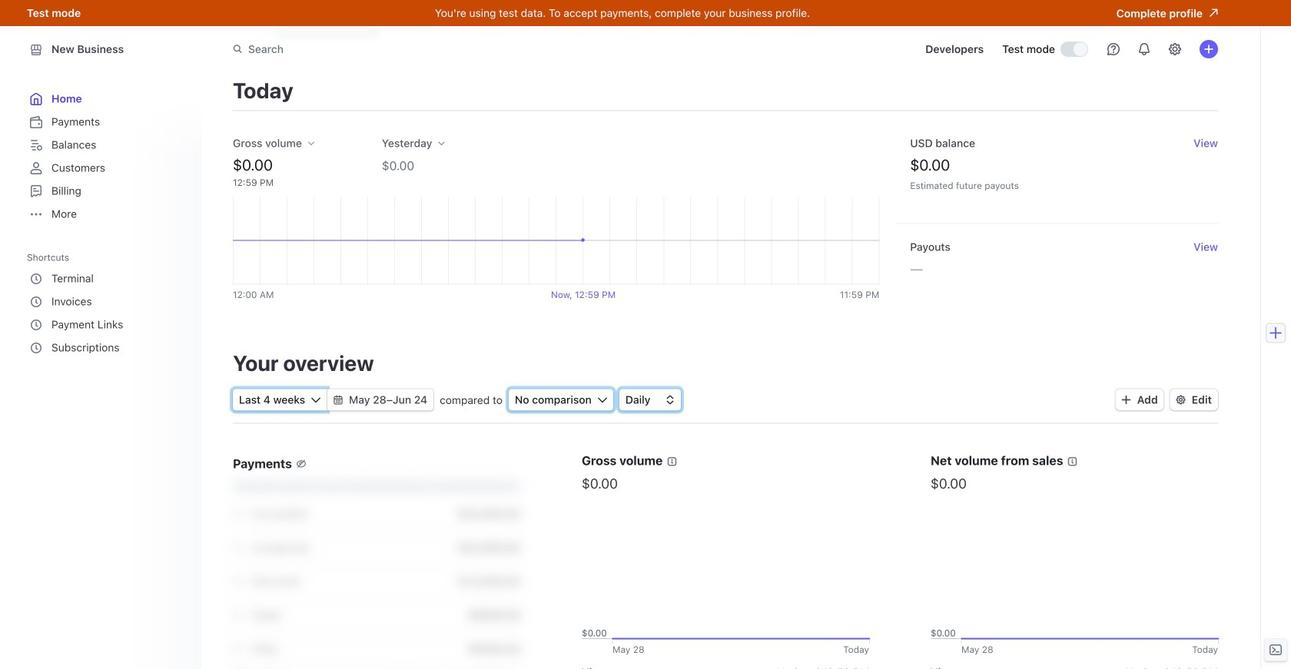 Task type: describe. For each thing, give the bounding box(es) containing it.
1 shortcuts element from the top
[[27, 247, 190, 360]]

3 svg image from the left
[[598, 396, 607, 405]]

manage shortcuts image
[[175, 253, 184, 262]]

2 info image from the left
[[1068, 457, 1077, 467]]

Search text field
[[224, 35, 657, 63]]



Task type: locate. For each thing, give the bounding box(es) containing it.
notifications image
[[1139, 43, 1151, 55]]

0 horizontal spatial info image
[[668, 457, 677, 467]]

Test mode checkbox
[[1062, 42, 1088, 56]]

1 horizontal spatial info image
[[1068, 457, 1077, 467]]

None search field
[[224, 35, 657, 63]]

svg image
[[311, 396, 321, 405], [334, 396, 343, 405], [598, 396, 607, 405]]

2 svg image from the left
[[334, 396, 343, 405]]

toolbar
[[1116, 389, 1218, 411]]

2 shortcuts element from the top
[[27, 268, 187, 360]]

grid
[[233, 498, 520, 667]]

help image
[[1108, 43, 1120, 55]]

1 svg image from the left
[[311, 396, 321, 405]]

figure
[[233, 197, 880, 285], [233, 197, 880, 285]]

hidden image
[[297, 460, 306, 469]]

settings image
[[1169, 43, 1182, 55]]

core navigation links element
[[27, 88, 187, 226]]

0 horizontal spatial svg image
[[311, 396, 321, 405]]

shortcuts element
[[27, 247, 190, 360], [27, 268, 187, 360]]

1 info image from the left
[[668, 457, 677, 467]]

2 horizontal spatial svg image
[[598, 396, 607, 405]]

info image
[[668, 457, 677, 467], [1068, 457, 1077, 467]]

1 horizontal spatial svg image
[[334, 396, 343, 405]]



Task type: vqa. For each thing, say whether or not it's contained in the screenshot.
Developers on the right of page
no



